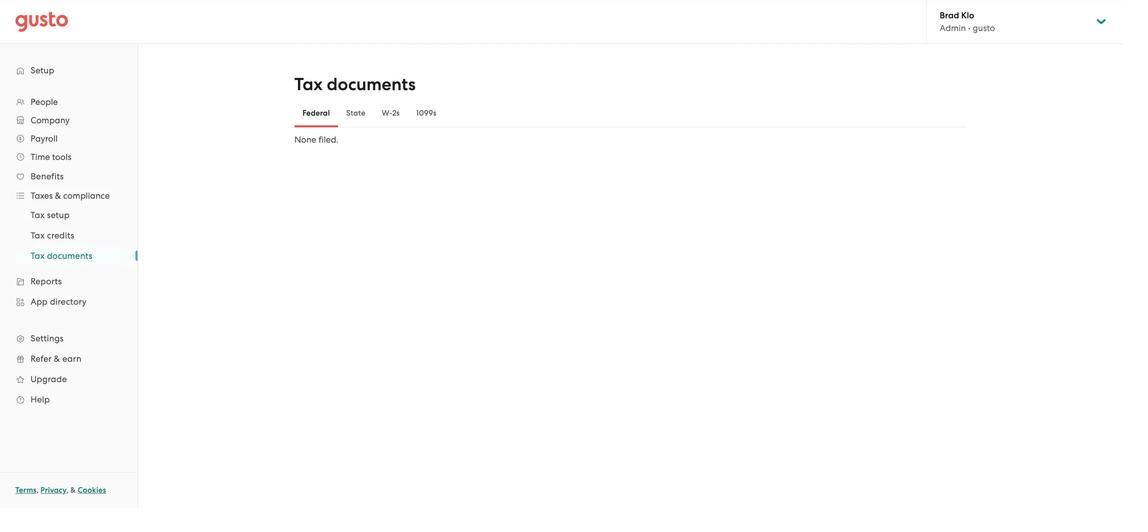 Task type: describe. For each thing, give the bounding box(es) containing it.
tax setup
[[31, 210, 70, 220]]

app
[[31, 297, 48, 307]]

tax documents link
[[18, 247, 127, 265]]

1 , from the left
[[37, 486, 39, 495]]

setup
[[47, 210, 70, 220]]

•
[[968, 23, 971, 33]]

brad
[[940, 10, 960, 21]]

cookies button
[[78, 484, 106, 496]]

tax credits link
[[18, 226, 127, 245]]

list containing people
[[0, 93, 138, 410]]

reports
[[31, 276, 62, 286]]

directory
[[50, 297, 87, 307]]

documents inside list
[[47, 251, 92, 261]]

refer & earn link
[[10, 350, 127, 368]]

1099s button
[[408, 101, 445, 125]]

credits
[[47, 230, 74, 240]]

tax forms tab list
[[295, 99, 967, 127]]

people button
[[10, 93, 127, 111]]

privacy
[[41, 486, 66, 495]]

upgrade link
[[10, 370, 127, 388]]

company button
[[10, 111, 127, 129]]

reports link
[[10, 272, 127, 290]]

app directory link
[[10, 292, 127, 311]]

filed.
[[319, 135, 339, 145]]

none filed.
[[295, 135, 339, 145]]

2 , from the left
[[66, 486, 68, 495]]

time tools
[[31, 152, 71, 162]]

company
[[31, 115, 70, 125]]

benefits
[[31, 171, 64, 181]]

w-2s button
[[374, 101, 408, 125]]

time
[[31, 152, 50, 162]]

home image
[[15, 11, 68, 32]]

tax up federal button
[[295, 74, 323, 95]]

terms , privacy , & cookies
[[15, 486, 106, 495]]

settings
[[31, 333, 64, 343]]

setup
[[31, 65, 54, 75]]

upgrade
[[31, 374, 67, 384]]

gusto
[[973, 23, 996, 33]]

privacy link
[[41, 486, 66, 495]]

& for compliance
[[55, 191, 61, 201]]

payroll
[[31, 133, 58, 144]]

admin
[[940, 23, 966, 33]]

compliance
[[63, 191, 110, 201]]

federal
[[303, 109, 330, 118]]

brad klo admin • gusto
[[940, 10, 996, 33]]



Task type: vqa. For each thing, say whether or not it's contained in the screenshot.
the terms link
yes



Task type: locate. For each thing, give the bounding box(es) containing it.
documents down 'tax credits' link
[[47, 251, 92, 261]]

tax documents
[[295, 74, 416, 95], [31, 251, 92, 261]]

0 horizontal spatial documents
[[47, 251, 92, 261]]

tax for 'tax credits' link
[[31, 230, 45, 240]]

2 vertical spatial &
[[70, 486, 76, 495]]

1 vertical spatial documents
[[47, 251, 92, 261]]

, left cookies
[[66, 486, 68, 495]]

1 horizontal spatial documents
[[327, 74, 416, 95]]

state button
[[338, 101, 374, 125]]

0 vertical spatial documents
[[327, 74, 416, 95]]

2s
[[392, 109, 400, 118]]

0 horizontal spatial tax documents
[[31, 251, 92, 261]]

state
[[346, 109, 366, 118]]

cookies
[[78, 486, 106, 495]]

tax down tax credits
[[31, 251, 45, 261]]

help
[[31, 394, 50, 405]]

tax for tax documents link
[[31, 251, 45, 261]]

terms
[[15, 486, 37, 495]]

2 list from the top
[[0, 205, 138, 266]]

1 vertical spatial &
[[54, 354, 60, 364]]

earn
[[62, 354, 81, 364]]

time tools button
[[10, 148, 127, 166]]

tax left credits
[[31, 230, 45, 240]]

app directory
[[31, 297, 87, 307]]

tax documents down credits
[[31, 251, 92, 261]]

w-2s
[[382, 109, 400, 118]]

settings link
[[10, 329, 127, 347]]

documents
[[327, 74, 416, 95], [47, 251, 92, 261]]

1099s
[[416, 109, 437, 118]]

federal button
[[295, 101, 338, 125]]

tax documents inside list
[[31, 251, 92, 261]]

terms link
[[15, 486, 37, 495]]

& for earn
[[54, 354, 60, 364]]

& right taxes
[[55, 191, 61, 201]]

tax down taxes
[[31, 210, 45, 220]]

tax credits
[[31, 230, 74, 240]]

w-
[[382, 109, 392, 118]]

none
[[295, 135, 317, 145]]

1 horizontal spatial tax documents
[[295, 74, 416, 95]]

0 vertical spatial tax documents
[[295, 74, 416, 95]]

tax
[[295, 74, 323, 95], [31, 210, 45, 220], [31, 230, 45, 240], [31, 251, 45, 261]]

list containing tax setup
[[0, 205, 138, 266]]

, left privacy link
[[37, 486, 39, 495]]

0 horizontal spatial ,
[[37, 486, 39, 495]]

& left earn
[[54, 354, 60, 364]]

tax for the tax setup link
[[31, 210, 45, 220]]

&
[[55, 191, 61, 201], [54, 354, 60, 364], [70, 486, 76, 495]]

benefits link
[[10, 167, 127, 185]]

1 horizontal spatial ,
[[66, 486, 68, 495]]

1 list from the top
[[0, 93, 138, 410]]

people
[[31, 97, 58, 107]]

& left cookies
[[70, 486, 76, 495]]

taxes & compliance button
[[10, 186, 127, 205]]

,
[[37, 486, 39, 495], [66, 486, 68, 495]]

refer & earn
[[31, 354, 81, 364]]

payroll button
[[10, 129, 127, 148]]

tools
[[52, 152, 71, 162]]

klo
[[962, 10, 975, 21]]

taxes & compliance
[[31, 191, 110, 201]]

tax setup link
[[18, 206, 127, 224]]

tax documents up state button
[[295, 74, 416, 95]]

list
[[0, 93, 138, 410], [0, 205, 138, 266]]

taxes
[[31, 191, 53, 201]]

1 vertical spatial tax documents
[[31, 251, 92, 261]]

documents up state button
[[327, 74, 416, 95]]

0 vertical spatial &
[[55, 191, 61, 201]]

setup link
[[10, 61, 127, 79]]

& inside dropdown button
[[55, 191, 61, 201]]

gusto navigation element
[[0, 44, 138, 426]]

refer
[[31, 354, 52, 364]]

help link
[[10, 390, 127, 409]]



